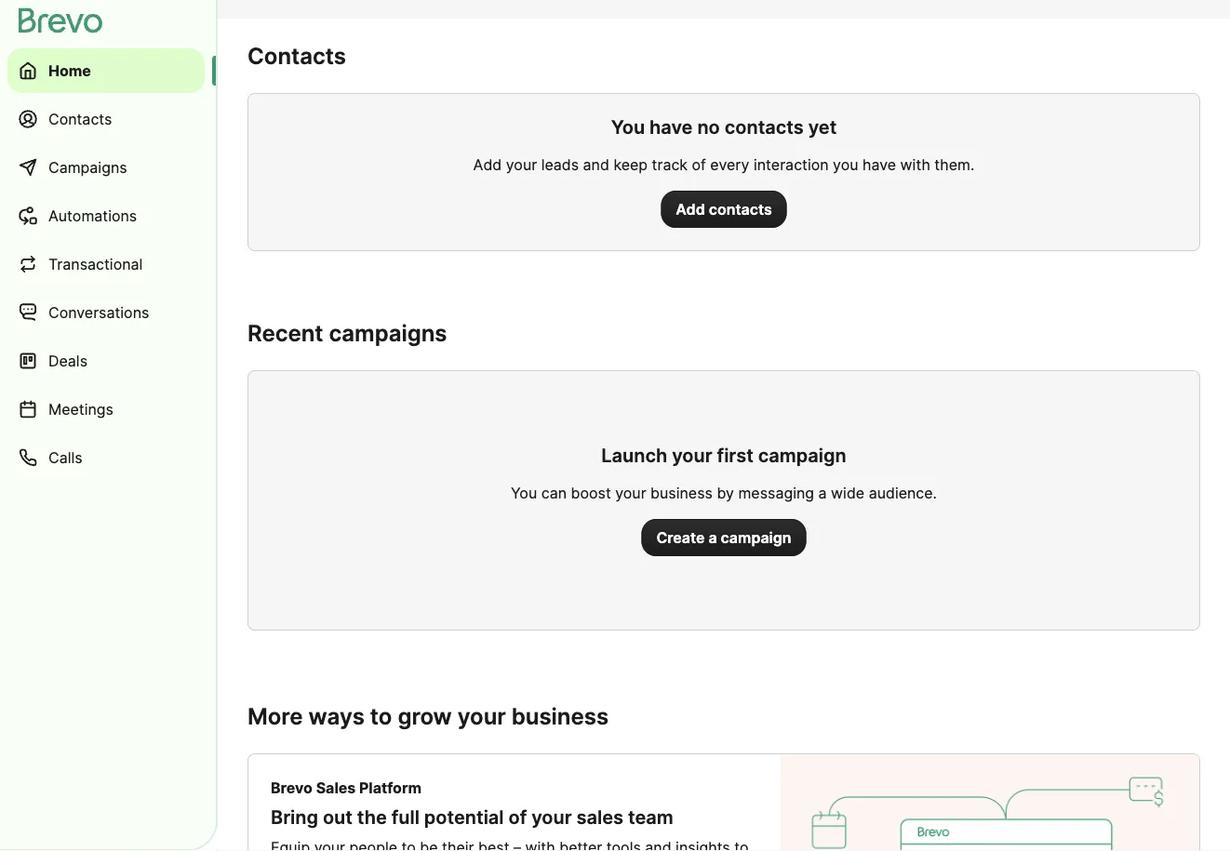 Task type: vqa. For each thing, say whether or not it's contained in the screenshot.
grow
yes



Task type: locate. For each thing, give the bounding box(es) containing it.
calls link
[[7, 436, 205, 480]]

add for add contacts
[[676, 200, 705, 218]]

1 horizontal spatial contacts
[[248, 42, 346, 69]]

campaigns link
[[7, 145, 205, 190]]

to
[[370, 703, 392, 730]]

can
[[541, 484, 567, 502]]

have
[[650, 116, 693, 139], [863, 155, 896, 174]]

your left the first
[[672, 444, 713, 467]]

contacts
[[725, 116, 804, 139], [709, 200, 772, 218]]

0 vertical spatial a
[[819, 484, 827, 502]]

0 horizontal spatial a
[[709, 529, 717, 547]]

1 vertical spatial a
[[709, 529, 717, 547]]

0 horizontal spatial you
[[511, 484, 537, 502]]

transactional
[[48, 255, 143, 273]]

deals
[[48, 352, 87, 370]]

1 horizontal spatial you
[[611, 116, 645, 139]]

meetings link
[[7, 387, 205, 432]]

1 vertical spatial of
[[509, 806, 527, 829]]

of
[[692, 155, 706, 174], [509, 806, 527, 829]]

add inside button
[[676, 200, 705, 218]]

0 vertical spatial add
[[473, 155, 502, 174]]

track
[[652, 155, 688, 174]]

keep
[[614, 155, 648, 174]]

1 vertical spatial campaign
[[721, 529, 792, 547]]

and
[[583, 155, 609, 174]]

0 vertical spatial business
[[651, 484, 713, 502]]

add down track on the top of the page
[[676, 200, 705, 218]]

1 vertical spatial contacts
[[48, 110, 112, 128]]

campaign down messaging at right bottom
[[721, 529, 792, 547]]

boost
[[571, 484, 611, 502]]

yet
[[808, 116, 837, 139]]

you up keep
[[611, 116, 645, 139]]

home
[[48, 61, 91, 80]]

you left the can
[[511, 484, 537, 502]]

have up track on the top of the page
[[650, 116, 693, 139]]

audience.
[[869, 484, 937, 502]]

0 vertical spatial contacts
[[725, 116, 804, 139]]

0 vertical spatial have
[[650, 116, 693, 139]]

1 vertical spatial contacts
[[709, 200, 772, 218]]

the
[[357, 806, 387, 829]]

you
[[611, 116, 645, 139], [511, 484, 537, 502]]

campaign
[[758, 444, 847, 467], [721, 529, 792, 547]]

add
[[473, 155, 502, 174], [676, 200, 705, 218]]

campaign inside button
[[721, 529, 792, 547]]

0 horizontal spatial of
[[509, 806, 527, 829]]

your left sales
[[532, 806, 572, 829]]

0 horizontal spatial add
[[473, 155, 502, 174]]

1 vertical spatial you
[[511, 484, 537, 502]]

a right the create
[[709, 529, 717, 547]]

0 horizontal spatial contacts
[[48, 110, 112, 128]]

of right potential
[[509, 806, 527, 829]]

add for add your leads and keep track of every interaction you have with them.
[[473, 155, 502, 174]]

every
[[710, 155, 750, 174]]

0 vertical spatial campaign
[[758, 444, 847, 467]]

you
[[833, 155, 859, 174]]

potential
[[424, 806, 504, 829]]

business
[[651, 484, 713, 502], [512, 703, 609, 730]]

add left leads
[[473, 155, 502, 174]]

create
[[657, 529, 705, 547]]

of right track on the top of the page
[[692, 155, 706, 174]]

your
[[506, 155, 537, 174], [672, 444, 713, 467], [615, 484, 646, 502], [458, 703, 506, 730], [532, 806, 572, 829]]

bring
[[271, 806, 318, 829]]

no
[[697, 116, 720, 139]]

1 vertical spatial add
[[676, 200, 705, 218]]

add contacts
[[676, 200, 772, 218]]

launch
[[601, 444, 668, 467]]

contacts up interaction
[[725, 116, 804, 139]]

you for you can boost your business by messaging a wide audience.
[[511, 484, 537, 502]]

interaction
[[754, 155, 829, 174]]

sales
[[577, 806, 624, 829]]

have right the you on the right
[[863, 155, 896, 174]]

brevo
[[271, 779, 313, 797]]

your inside brevo sales platform bring out the full potential of your sales team
[[532, 806, 572, 829]]

deals link
[[7, 339, 205, 383]]

first
[[717, 444, 754, 467]]

campaign up messaging at right bottom
[[758, 444, 847, 467]]

0 horizontal spatial business
[[512, 703, 609, 730]]

1 horizontal spatial add
[[676, 200, 705, 218]]

calls
[[48, 449, 82, 467]]

add your leads and keep track of every interaction you have with them.
[[473, 155, 975, 174]]

1 horizontal spatial have
[[863, 155, 896, 174]]

contacts
[[248, 42, 346, 69], [48, 110, 112, 128]]

a
[[819, 484, 827, 502], [709, 529, 717, 547]]

a left wide
[[819, 484, 827, 502]]

transactional link
[[7, 242, 205, 287]]

1 vertical spatial business
[[512, 703, 609, 730]]

more
[[248, 703, 303, 730]]

platform
[[359, 779, 422, 797]]

0 vertical spatial you
[[611, 116, 645, 139]]

contacts down every
[[709, 200, 772, 218]]

you have no contacts yet
[[611, 116, 837, 139]]

campaigns
[[329, 319, 447, 347]]

home link
[[7, 48, 205, 93]]

0 vertical spatial of
[[692, 155, 706, 174]]

your left leads
[[506, 155, 537, 174]]



Task type: describe. For each thing, give the bounding box(es) containing it.
create a campaign
[[657, 529, 792, 547]]

with
[[900, 155, 930, 174]]

of inside brevo sales platform bring out the full potential of your sales team
[[509, 806, 527, 829]]

create a campaign button
[[642, 519, 806, 557]]

launch your first campaign
[[601, 444, 847, 467]]

messaging
[[738, 484, 814, 502]]

recent campaigns
[[248, 319, 447, 347]]

by
[[717, 484, 734, 502]]

full
[[392, 806, 420, 829]]

you for you have no contacts yet
[[611, 116, 645, 139]]

them.
[[935, 155, 975, 174]]

out
[[323, 806, 353, 829]]

contacts inside button
[[709, 200, 772, 218]]

a inside create a campaign button
[[709, 529, 717, 547]]

grow
[[398, 703, 452, 730]]

campaigns
[[48, 158, 127, 176]]

0 vertical spatial contacts
[[248, 42, 346, 69]]

add contacts button
[[661, 191, 787, 228]]

more ways to grow your business
[[248, 703, 609, 730]]

recent
[[248, 319, 323, 347]]

you can boost your business by messaging a wide audience.
[[511, 484, 937, 502]]

contacts link
[[7, 97, 205, 141]]

your down the launch
[[615, 484, 646, 502]]

automations
[[48, 207, 137, 225]]

automations link
[[7, 194, 205, 238]]

conversations
[[48, 303, 149, 322]]

wide
[[831, 484, 865, 502]]

brevo sales platform bring out the full potential of your sales team
[[271, 779, 674, 829]]

leads
[[541, 155, 579, 174]]

1 vertical spatial have
[[863, 155, 896, 174]]

1 horizontal spatial a
[[819, 484, 827, 502]]

sales
[[316, 779, 356, 797]]

0 horizontal spatial have
[[650, 116, 693, 139]]

your right the 'grow'
[[458, 703, 506, 730]]

conversations link
[[7, 290, 205, 335]]

1 horizontal spatial business
[[651, 484, 713, 502]]

1 horizontal spatial of
[[692, 155, 706, 174]]

meetings
[[48, 400, 114, 418]]

team
[[628, 806, 674, 829]]

ways
[[308, 703, 365, 730]]



